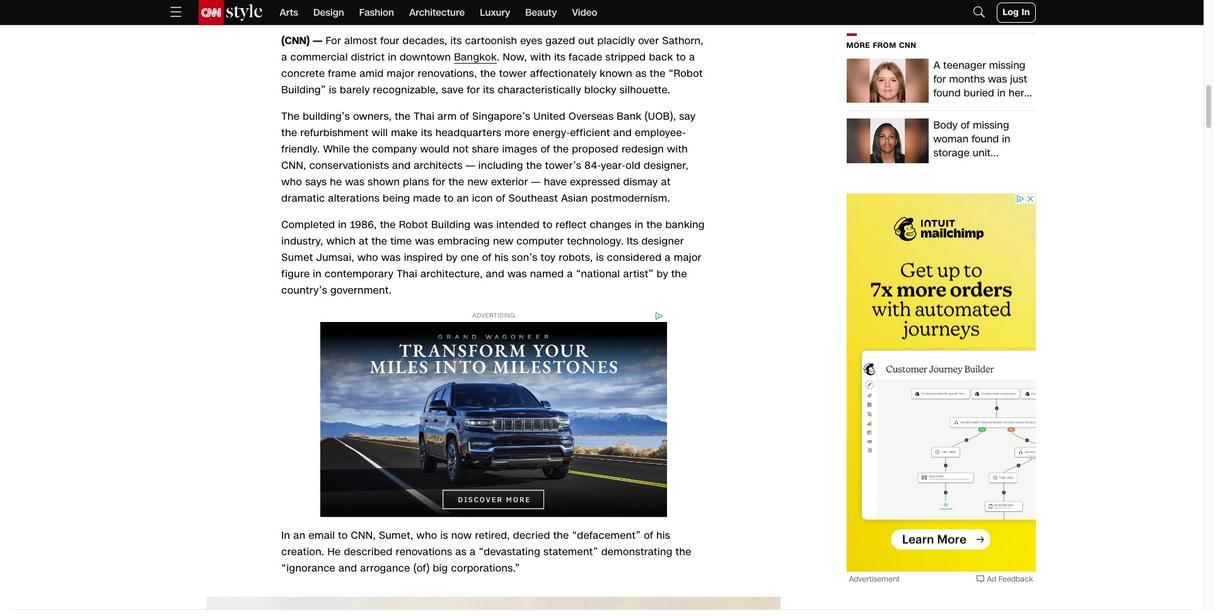 Task type: describe. For each thing, give the bounding box(es) containing it.
the up make
[[395, 109, 411, 123]]

made
[[413, 191, 441, 205]]

will
[[372, 125, 388, 140]]

share
[[472, 142, 499, 156]]

the right 'demonstrating'
[[676, 545, 692, 559]]

building's
[[303, 109, 350, 123]]

luxury
[[480, 6, 510, 19]]

concrete
[[281, 66, 325, 81]]

country's
[[281, 283, 327, 298]]

images
[[502, 142, 538, 156]]

open menu icon image
[[168, 4, 183, 19]]

the up conservationists
[[353, 142, 369, 156]]

the down architects
[[449, 175, 464, 189]]

in inside for almost four decades, its cartoonish eyes gazed out placidly over sathorn, a commercial district in downtown
[[388, 50, 397, 64]]

government.
[[330, 283, 392, 298]]

to inside 'the building's owners, the thai arm of singapore's united overseas bank (uob), say the refurbishment will make its headquarters more energy-efficient and employee- friendly. while the company would not share images of the proposed redesign with cnn, conservationists and architects — including the tower's 84-year-old designer, who says he was shown plans for the new exterior — have expressed dismay at dramatic alterations being made to an icon of southeast asian postmodernism.'
[[444, 191, 454, 205]]

retired,
[[475, 528, 510, 543]]

a inside in an email to cnn, sumet, who is now retired, decried the "defacement" of his creation. he described renovations as a "devastating statement" demonstrating the "ignorance and arrogance (of) big corporations."
[[470, 545, 476, 559]]

1 horizontal spatial cnn
[[899, 40, 916, 50]]

conservationists
[[309, 158, 389, 173]]

make
[[391, 125, 418, 140]]

frame
[[328, 66, 356, 81]]

of right icon
[[496, 191, 505, 205]]

0 horizontal spatial by
[[446, 250, 458, 265]]

ad feedback
[[987, 574, 1033, 584]]

renovations
[[396, 545, 452, 559]]

demonstrating
[[601, 545, 673, 559]]

its inside 'the building's owners, the thai arm of singapore's united overseas bank (uob), say the refurbishment will make its headquarters more energy-efficient and employee- friendly. while the company would not share images of the proposed redesign with cnn, conservationists and architects — including the tower's 84-year-old designer, who says he was shown plans for the new exterior — have expressed dismay at dramatic alterations being made to an icon of southeast asian postmodernism.'
[[421, 125, 433, 140]]

embracing
[[438, 234, 490, 248]]

cartoonish
[[465, 33, 517, 48]]

building"
[[281, 82, 326, 97]]

log
[[1003, 6, 1019, 18]]

thai inside completed in 1986, the robot building was intended to reflect changes in the banking industry, which at the time was embracing new computer technology. its designer sumet jumsai, who was inspired by one of his son's toy robots, is considered a major figure in contemporary thai architecture, and was named a "national artist" by the country's government.
[[397, 267, 417, 281]]

he
[[330, 175, 342, 189]]

big
[[433, 561, 448, 576]]

intended
[[496, 217, 540, 232]]

silhouette.
[[620, 82, 671, 97]]

his inside completed in 1986, the robot building was intended to reflect changes in the banking industry, which at the time was embracing new computer technology. its designer sumet jumsai, who was inspired by one of his son's toy robots, is considered a major figure in contemporary thai architecture, and was named a "national artist" by the country's government.
[[495, 250, 509, 265]]

.
[[497, 50, 500, 64]]

the left time
[[372, 234, 387, 248]]

1 vertical spatial by
[[657, 267, 668, 281]]

sumet,
[[379, 528, 413, 543]]

plans
[[403, 175, 429, 189]]

proposed
[[572, 142, 619, 156]]

says
[[305, 175, 327, 189]]

of inside completed in 1986, the robot building was intended to reflect changes in the banking industry, which at the time was embracing new computer technology. its designer sumet jumsai, who was inspired by one of his son's toy robots, is considered a major figure in contemporary thai architecture, and was named a "national artist" by the country's government.
[[482, 250, 492, 265]]

energy-
[[533, 125, 570, 140]]

postmodernism.
[[591, 191, 670, 205]]

at inside 'the building's owners, the thai arm of singapore's united overseas bank (uob), say the refurbishment will make its headquarters more energy-efficient and employee- friendly. while the company would not share images of the proposed redesign with cnn, conservationists and architects — including the tower's 84-year-old designer, who says he was shown plans for the new exterior — have expressed dismay at dramatic alterations being made to an icon of southeast asian postmodernism.'
[[661, 175, 671, 189]]

of down 'energy-' at the left top of the page
[[541, 142, 550, 156]]

son's
[[512, 250, 538, 265]]

email
[[309, 528, 335, 543]]

arts
[[280, 6, 298, 19]]

new inside 'the building's owners, the thai arm of singapore's united overseas bank (uob), say the refurbishment will make its headquarters more energy-efficient and employee- friendly. while the company would not share images of the proposed redesign with cnn, conservationists and architects — including the tower's 84-year-old designer, who says he was shown plans for the new exterior — have expressed dismay at dramatic alterations being made to an icon of southeast asian postmodernism.'
[[468, 175, 488, 189]]

2 horizontal spatial —
[[531, 175, 541, 189]]

more from cnn
[[847, 40, 916, 50]]

the up designer
[[647, 217, 662, 232]]

cnn, inside in an email to cnn, sumet, who is now retired, decried the "defacement" of his creation. he described renovations as a "devastating statement" demonstrating the "ignorance and arrogance (of) big corporations."
[[351, 528, 376, 543]]

more
[[847, 40, 870, 50]]

bangkok link
[[454, 50, 497, 64]]

at inside completed in 1986, the robot building was intended to reflect changes in the banking industry, which at the time was embracing new computer technology. its designer sumet jumsai, who was inspired by one of his son's toy robots, is considered a major figure in contemporary thai architecture, and was named a "national artist" by the country's government.
[[359, 234, 368, 248]]

contemporary
[[325, 267, 394, 281]]

changes
[[590, 217, 632, 232]]

redesign
[[622, 142, 664, 156]]

the down the
[[281, 125, 297, 140]]

to inside completed in 1986, the robot building was intended to reflect changes in the banking industry, which at the time was embracing new computer technology. its designer sumet jumsai, who was inspired by one of his son's toy robots, is considered a major figure in contemporary thai architecture, and was named a "national artist" by the country's government.
[[543, 217, 553, 232]]

1 horizontal spatial in
[[1022, 6, 1030, 18]]

who inside completed in 1986, the robot building was intended to reflect changes in the banking industry, which at the time was embracing new computer technology. its designer sumet jumsai, who was inspired by one of his son's toy robots, is considered a major figure in contemporary thai architecture, and was named a "national artist" by the country's government.
[[357, 250, 378, 265]]

his inside in an email to cnn, sumet, who is now retired, decried the "defacement" of his creation. he described renovations as a "devastating statement" demonstrating the "ignorance and arrogance (of) big corporations."
[[656, 528, 670, 543]]

time
[[390, 234, 412, 248]]

sumet
[[281, 250, 313, 265]]

refurbishment
[[300, 125, 369, 140]]

renovations,
[[418, 66, 477, 81]]

considered
[[607, 250, 662, 265]]

robot building (uob bank, bangkok) 2022 dec image
[[207, 597, 781, 610]]

architecture,
[[421, 267, 483, 281]]

designer,
[[644, 158, 689, 173]]

and inside completed in 1986, the robot building was intended to reflect changes in the banking industry, which at the time was embracing new computer technology. its designer sumet jumsai, who was inspired by one of his son's toy robots, is considered a major figure in contemporary thai architecture, and was named a "national artist" by the country's government.
[[486, 267, 504, 281]]

the down images
[[526, 158, 542, 173]]

1 horizontal spatial —
[[466, 158, 475, 173]]

arts link
[[280, 0, 298, 25]]

cnn, inside 'the building's owners, the thai arm of singapore's united overseas bank (uob), say the refurbishment will make its headquarters more energy-efficient and employee- friendly. while the company would not share images of the proposed redesign with cnn, conservationists and architects — including the tower's 84-year-old designer, who says he was shown plans for the new exterior — have expressed dismay at dramatic alterations being made to an icon of southeast asian postmodernism.'
[[281, 158, 306, 173]]

was down time
[[381, 250, 401, 265]]

feedback
[[999, 574, 1033, 584]]

computer
[[517, 234, 564, 248]]

decried
[[513, 528, 550, 543]]

owners,
[[353, 109, 392, 123]]

the building's owners, the thai arm of singapore's united overseas bank (uob), say the refurbishment will make its headquarters more energy-efficient and employee- friendly. while the company would not share images of the proposed redesign with cnn, conservationists and architects — including the tower's 84-year-old designer, who says he was shown plans for the new exterior — have expressed dismay at dramatic alterations being made to an icon of southeast asian postmodernism.
[[281, 109, 696, 205]]

its
[[627, 234, 638, 248]]

beauty link
[[525, 0, 557, 25]]

barely
[[340, 82, 370, 97]]

designer
[[642, 234, 684, 248]]

for
[[326, 33, 341, 48]]

of inside in an email to cnn, sumet, who is now retired, decried the "defacement" of his creation. he described renovations as a "devastating statement" demonstrating the "ignorance and arrogance (of) big corporations."
[[644, 528, 653, 543]]

was up embracing
[[474, 217, 493, 232]]

commercial
[[291, 50, 348, 64]]

of up headquarters
[[460, 109, 469, 123]]

search icon image
[[972, 4, 987, 19]]

blocky
[[584, 82, 617, 97]]

the up time
[[380, 217, 396, 232]]

beauty
[[525, 6, 557, 19]]

fashion
[[359, 6, 394, 19]]

being
[[383, 191, 410, 205]]

an inside 'the building's owners, the thai arm of singapore's united overseas bank (uob), say the refurbishment will make its headquarters more energy-efficient and employee- friendly. while the company would not share images of the proposed redesign with cnn, conservationists and architects — including the tower's 84-year-old designer, who says he was shown plans for the new exterior — have expressed dismay at dramatic alterations being made to an icon of southeast asian postmodernism.'
[[457, 191, 469, 205]]

now
[[451, 528, 472, 543]]

employee-
[[635, 125, 686, 140]]

tower
[[499, 66, 527, 81]]

district
[[351, 50, 385, 64]]

exterior
[[491, 175, 528, 189]]

"ignorance
[[281, 561, 336, 576]]

amid
[[360, 66, 384, 81]]

dismay
[[623, 175, 658, 189]]

and inside in an email to cnn, sumet, who is now retired, decried the "defacement" of his creation. he described renovations as a "devastating statement" demonstrating the "ignorance and arrogance (of) big corporations."
[[339, 561, 357, 576]]

new inside completed in 1986, the robot building was intended to reflect changes in the banking industry, which at the time was embracing new computer technology. its designer sumet jumsai, who was inspired by one of his son's toy robots, is considered a major figure in contemporary thai architecture, and was named a "national artist" by the country's government.
[[493, 234, 514, 248]]



Task type: vqa. For each thing, say whether or not it's contained in the screenshot.
topmost the at
yes



Task type: locate. For each thing, give the bounding box(es) containing it.
affectionately
[[530, 66, 597, 81]]

0 vertical spatial new
[[468, 175, 488, 189]]

0 horizontal spatial —
[[313, 33, 322, 48]]

and
[[613, 125, 632, 140], [392, 158, 411, 173], [486, 267, 504, 281], [339, 561, 357, 576]]

architects
[[414, 158, 463, 173]]

0 horizontal spatial is
[[329, 82, 337, 97]]

have
[[544, 175, 567, 189]]

with down eyes
[[530, 50, 551, 64]]

would
[[420, 142, 450, 156]]

new down intended
[[493, 234, 514, 248]]

was up inspired
[[415, 234, 435, 248]]

who up renovations on the bottom of page
[[417, 528, 437, 543]]

0 horizontal spatial as
[[455, 545, 467, 559]]

with inside '. now, with its facade stripped back to a concrete frame amid major renovations, the tower affectionately known as the "robot building" is barely recognizable, save for its characteristically blocky silhouette.'
[[530, 50, 551, 64]]

industry,
[[281, 234, 323, 248]]

new
[[468, 175, 488, 189], [493, 234, 514, 248]]

with up designer,
[[667, 142, 688, 156]]

save
[[442, 82, 464, 97]]

his up 'demonstrating'
[[656, 528, 670, 543]]

1 horizontal spatial new
[[493, 234, 514, 248]]

was inside 'the building's owners, the thai arm of singapore's united overseas bank (uob), say the refurbishment will make its headquarters more energy-efficient and employee- friendly. while the company would not share images of the proposed redesign with cnn, conservationists and architects — including the tower's 84-year-old designer, who says he was shown plans for the new exterior — have expressed dismay at dramatic alterations being made to an icon of southeast asian postmodernism.'
[[345, 175, 365, 189]]

as down now in the bottom of the page
[[455, 545, 467, 559]]

0 vertical spatial who
[[281, 175, 302, 189]]

thai left arm
[[414, 109, 435, 123]]

a down robots,
[[567, 267, 573, 281]]

a
[[281, 50, 287, 64], [689, 50, 695, 64], [665, 250, 671, 265], [567, 267, 573, 281], [470, 545, 476, 559]]

2 horizontal spatial is
[[596, 250, 604, 265]]

who inside 'the building's owners, the thai arm of singapore's united overseas bank (uob), say the refurbishment will make its headquarters more energy-efficient and employee- friendly. while the company would not share images of the proposed redesign with cnn, conservationists and architects — including the tower's 84-year-old designer, who says he was shown plans for the new exterior — have expressed dismay at dramatic alterations being made to an icon of southeast asian postmodernism.'
[[281, 175, 302, 189]]

its up the would
[[421, 125, 433, 140]]

of up 'demonstrating'
[[644, 528, 653, 543]]

— up southeast
[[531, 175, 541, 189]]

the down designer
[[671, 267, 687, 281]]

banking
[[666, 217, 705, 232]]

0 horizontal spatial with
[[530, 50, 551, 64]]

1 horizontal spatial who
[[357, 250, 378, 265]]

advertising
[[472, 311, 515, 319]]

1 vertical spatial new
[[493, 234, 514, 248]]

0 horizontal spatial new
[[468, 175, 488, 189]]

0 vertical spatial thai
[[414, 109, 435, 123]]

architecture
[[409, 6, 465, 19]]

by
[[446, 250, 458, 265], [657, 267, 668, 281]]

1 vertical spatial —
[[466, 158, 475, 173]]

inspired
[[404, 250, 443, 265]]

1 vertical spatial cnn,
[[351, 528, 376, 543]]

say
[[679, 109, 696, 123]]

the down bangkok at left
[[480, 66, 496, 81]]

in down four
[[388, 50, 397, 64]]

bangkok
[[454, 50, 497, 64]]

cnn, up the described at bottom left
[[351, 528, 376, 543]]

with
[[530, 50, 551, 64], [667, 142, 688, 156]]

0 horizontal spatial at
[[359, 234, 368, 248]]

is inside '. now, with its facade stripped back to a concrete frame amid major renovations, the tower affectionately known as the "robot building" is barely recognizable, save for its characteristically blocky silhouette.'
[[329, 82, 337, 97]]

to inside '. now, with its facade stripped back to a concrete frame amid major renovations, the tower affectionately known as the "robot building" is barely recognizable, save for its characteristically blocky silhouette.'
[[676, 50, 686, 64]]

year-
[[601, 158, 626, 173]]

0 vertical spatial for
[[467, 82, 480, 97]]

1 horizontal spatial with
[[667, 142, 688, 156]]

0 horizontal spatial his
[[495, 250, 509, 265]]

and down bank
[[613, 125, 632, 140]]

design link
[[313, 0, 344, 25]]

and down he
[[339, 561, 357, 576]]

a down now in the bottom of the page
[[470, 545, 476, 559]]

1986,
[[350, 217, 377, 232]]

who inside in an email to cnn, sumet, who is now retired, decried the "defacement" of his creation. he described renovations as a "devastating statement" demonstrating the "ignorance and arrogance (of) big corporations."
[[417, 528, 437, 543]]

corporations."
[[451, 561, 520, 576]]

1 vertical spatial thai
[[397, 267, 417, 281]]

known
[[600, 66, 632, 81]]

to right made
[[444, 191, 454, 205]]

2 horizontal spatial who
[[417, 528, 437, 543]]

jumsai,
[[316, 250, 354, 265]]

not
[[453, 142, 469, 156]]

0 vertical spatial as
[[636, 66, 647, 81]]

1 horizontal spatial as
[[636, 66, 647, 81]]

creation.
[[281, 545, 324, 559]]

design
[[313, 6, 344, 19]]

for inside '. now, with its facade stripped back to a concrete frame amid major renovations, the tower affectionately known as the "robot building" is barely recognizable, save for its characteristically blocky silhouette.'
[[467, 82, 480, 97]]

described
[[344, 545, 393, 559]]

2 vertical spatial who
[[417, 528, 437, 543]]

in up creation.
[[281, 528, 290, 543]]

advertisement region
[[847, 193, 1036, 572]]

for down architects
[[432, 175, 446, 189]]

0 horizontal spatial cnn
[[285, 33, 306, 48]]

expressed
[[570, 175, 620, 189]]

a teenager missing for months was just found buried in her neighbor's backyard. nail polish helped identify her image
[[847, 59, 929, 103]]

in inside in an email to cnn, sumet, who is now retired, decried the "defacement" of his creation. he described renovations as a "devastating statement" demonstrating the "ignorance and arrogance (of) big corporations."
[[281, 528, 290, 543]]

in
[[388, 50, 397, 64], [338, 217, 347, 232], [635, 217, 644, 232], [313, 267, 322, 281]]

the down back in the right top of the page
[[650, 66, 666, 81]]

is inside completed in 1986, the robot building was intended to reflect changes in the banking industry, which at the time was embracing new computer technology. its designer sumet jumsai, who was inspired by one of his son's toy robots, is considered a major figure in contemporary thai architecture, and was named a "national artist" by the country's government.
[[596, 250, 604, 265]]

0 vertical spatial at
[[661, 175, 671, 189]]

ad
[[987, 574, 997, 584]]

for right save
[[467, 82, 480, 97]]

a inside for almost four decades, its cartoonish eyes gazed out placidly over sathorn, a commercial district in downtown
[[281, 50, 287, 64]]

a inside '. now, with its facade stripped back to a concrete frame amid major renovations, the tower affectionately known as the "robot building" is barely recognizable, save for its characteristically blocky silhouette.'
[[689, 50, 695, 64]]

in up which
[[338, 217, 347, 232]]

its inside for almost four decades, its cartoonish eyes gazed out placidly over sathorn, a commercial district in downtown
[[451, 33, 462, 48]]

0 vertical spatial an
[[457, 191, 469, 205]]

who up contemporary
[[357, 250, 378, 265]]

1 horizontal spatial cnn,
[[351, 528, 376, 543]]

luxury link
[[480, 0, 510, 25]]

in right log
[[1022, 6, 1030, 18]]

(of)
[[413, 561, 430, 576]]

an inside in an email to cnn, sumet, who is now retired, decried the "defacement" of his creation. he described renovations as a "devastating statement" demonstrating the "ignorance and arrogance (of) big corporations."
[[293, 528, 306, 543]]

1 horizontal spatial at
[[661, 175, 671, 189]]

by right artist"
[[657, 267, 668, 281]]

1 horizontal spatial is
[[440, 528, 448, 543]]

in up country's
[[313, 267, 322, 281]]

log in link
[[997, 3, 1036, 23]]

tower's
[[545, 158, 581, 173]]

icon
[[472, 191, 493, 205]]

2 vertical spatial is
[[440, 528, 448, 543]]

1 vertical spatial at
[[359, 234, 368, 248]]

completed
[[281, 217, 335, 232]]

is down frame
[[329, 82, 337, 97]]

downtown
[[400, 50, 451, 64]]

major up recognizable,
[[387, 66, 415, 81]]

as up silhouette.
[[636, 66, 647, 81]]

who up dramatic
[[281, 175, 302, 189]]

one
[[461, 250, 479, 265]]

1 vertical spatial in
[[281, 528, 290, 543]]

cnn down arts
[[285, 33, 306, 48]]

his
[[495, 250, 509, 265], [656, 528, 670, 543]]

which
[[326, 234, 356, 248]]

to inside in an email to cnn, sumet, who is now retired, decried the "defacement" of his creation. he described renovations as a "devastating statement" demonstrating the "ignorance and arrogance (of) big corporations."
[[338, 528, 348, 543]]

a up the "robot
[[689, 50, 695, 64]]

bank
[[617, 109, 642, 123]]

— left for
[[313, 33, 322, 48]]

with inside 'the building's owners, the thai arm of singapore's united overseas bank (uob), say the refurbishment will make its headquarters more energy-efficient and employee- friendly. while the company would not share images of the proposed redesign with cnn, conservationists and architects — including the tower's 84-year-old designer, who says he was shown plans for the new exterior — have expressed dismay at dramatic alterations being made to an icon of southeast asian postmodernism.'
[[667, 142, 688, 156]]

1 vertical spatial who
[[357, 250, 378, 265]]

new up icon
[[468, 175, 488, 189]]

friendly.
[[281, 142, 320, 156]]

2 vertical spatial —
[[531, 175, 541, 189]]

1 horizontal spatial major
[[674, 250, 702, 265]]

thai down inspired
[[397, 267, 417, 281]]

major inside '. now, with its facade stripped back to a concrete frame amid major renovations, the tower affectionately known as the "robot building" is barely recognizable, save for its characteristically blocky silhouette.'
[[387, 66, 415, 81]]

0 horizontal spatial who
[[281, 175, 302, 189]]

dramatic
[[281, 191, 325, 205]]

thai inside 'the building's owners, the thai arm of singapore's united overseas bank (uob), say the refurbishment will make its headquarters more energy-efficient and employee- friendly. while the company would not share images of the proposed redesign with cnn, conservationists and architects — including the tower's 84-year-old designer, who says he was shown plans for the new exterior — have expressed dismay at dramatic alterations being made to an icon of southeast asian postmodernism.'
[[414, 109, 435, 123]]

at down designer,
[[661, 175, 671, 189]]

robot
[[399, 217, 428, 232]]

statement"
[[544, 545, 598, 559]]

gazed
[[546, 33, 575, 48]]

figure
[[281, 267, 310, 281]]

at down 1986,
[[359, 234, 368, 248]]

0 vertical spatial by
[[446, 250, 458, 265]]

recognizable,
[[373, 82, 439, 97]]

is up "national
[[596, 250, 604, 265]]

its down gazed
[[554, 50, 566, 64]]

0 vertical spatial major
[[387, 66, 415, 81]]

the up 'tower's'
[[553, 142, 569, 156]]

technology.
[[567, 234, 624, 248]]

major down designer
[[674, 250, 702, 265]]

cnn —
[[285, 33, 326, 48]]

by up architecture,
[[446, 250, 458, 265]]

— down not in the top left of the page
[[466, 158, 475, 173]]

0 vertical spatial cnn,
[[281, 158, 306, 173]]

his left son's
[[495, 250, 509, 265]]

and down company
[[392, 158, 411, 173]]

to down sathorn, at right top
[[676, 50, 686, 64]]

company
[[372, 142, 417, 156]]

efficient
[[570, 125, 610, 140]]

1 vertical spatial is
[[596, 250, 604, 265]]

in an email to cnn, sumet, who is now retired, decried the "defacement" of his creation. he described renovations as a "devastating statement" demonstrating the "ignorance and arrogance (of) big corporations."
[[281, 528, 692, 576]]

including
[[478, 158, 523, 173]]

0 horizontal spatial major
[[387, 66, 415, 81]]

0 vertical spatial his
[[495, 250, 509, 265]]

video link
[[572, 0, 597, 25]]

its up bangkok at left
[[451, 33, 462, 48]]

is inside in an email to cnn, sumet, who is now retired, decried the "defacement" of his creation. he described renovations as a "devastating statement" demonstrating the "ignorance and arrogance (of) big corporations."
[[440, 528, 448, 543]]

was down son's
[[508, 267, 527, 281]]

now,
[[503, 50, 527, 64]]

headquarters
[[436, 125, 502, 140]]

"devastating
[[479, 545, 540, 559]]

1 vertical spatial for
[[432, 175, 446, 189]]

singapore's
[[472, 109, 531, 123]]

as inside in an email to cnn, sumet, who is now retired, decried the "defacement" of his creation. he described renovations as a "devastating statement" demonstrating the "ignorance and arrogance (of) big corporations."
[[455, 545, 467, 559]]

0 vertical spatial with
[[530, 50, 551, 64]]

to up the computer
[[543, 217, 553, 232]]

1 vertical spatial his
[[656, 528, 670, 543]]

1 vertical spatial with
[[667, 142, 688, 156]]

0 vertical spatial in
[[1022, 6, 1030, 18]]

the up statement" at the left bottom of the page
[[553, 528, 569, 543]]

for inside 'the building's owners, the thai arm of singapore's united overseas bank (uob), say the refurbishment will make its headquarters more energy-efficient and employee- friendly. while the company would not share images of the proposed redesign with cnn, conservationists and architects — including the tower's 84-year-old designer, who says he was shown plans for the new exterior — have expressed dismay at dramatic alterations being made to an icon of southeast asian postmodernism.'
[[432, 175, 446, 189]]

in up its
[[635, 217, 644, 232]]

reflect
[[556, 217, 587, 232]]

an left icon
[[457, 191, 469, 205]]

and up advertising
[[486, 267, 504, 281]]

shown
[[368, 175, 400, 189]]

to up he
[[338, 528, 348, 543]]

1 horizontal spatial his
[[656, 528, 670, 543]]

four
[[380, 33, 400, 48]]

cnn right 'from'
[[899, 40, 916, 50]]

an up creation.
[[293, 528, 306, 543]]

is left now in the bottom of the page
[[440, 528, 448, 543]]

0 vertical spatial —
[[313, 33, 322, 48]]

1 horizontal spatial for
[[467, 82, 480, 97]]

asian
[[561, 191, 588, 205]]

a down designer
[[665, 250, 671, 265]]

1 vertical spatial an
[[293, 528, 306, 543]]

stripped
[[606, 50, 646, 64]]

0 horizontal spatial for
[[432, 175, 446, 189]]

of right one
[[482, 250, 492, 265]]

1 horizontal spatial an
[[457, 191, 469, 205]]

0 horizontal spatial cnn,
[[281, 158, 306, 173]]

1 horizontal spatial by
[[657, 267, 668, 281]]

from
[[873, 40, 896, 50]]

body of missing woman found in storage unit belonging to her estranged husband, police say image
[[847, 119, 929, 163]]

as inside '. now, with its facade stripped back to a concrete frame amid major renovations, the tower affectionately known as the "robot building" is barely recognizable, save for its characteristically blocky silhouette.'
[[636, 66, 647, 81]]

1 vertical spatial as
[[455, 545, 467, 559]]

0 horizontal spatial in
[[281, 528, 290, 543]]

1 vertical spatial major
[[674, 250, 702, 265]]

of
[[460, 109, 469, 123], [541, 142, 550, 156], [496, 191, 505, 205], [482, 250, 492, 265], [644, 528, 653, 543]]

"robot
[[669, 66, 703, 81]]

its up the singapore's
[[483, 82, 495, 97]]

characteristically
[[498, 82, 581, 97]]

decades,
[[403, 33, 447, 48]]

out
[[578, 33, 594, 48]]

0 vertical spatial is
[[329, 82, 337, 97]]

0 horizontal spatial an
[[293, 528, 306, 543]]

. now, with its facade stripped back to a concrete frame amid major renovations, the tower affectionately known as the "robot building" is barely recognizable, save for its characteristically blocky silhouette.
[[281, 50, 703, 97]]

major inside completed in 1986, the robot building was intended to reflect changes in the banking industry, which at the time was embracing new computer technology. its designer sumet jumsai, who was inspired by one of his son's toy robots, is considered a major figure in contemporary thai architecture, and was named a "national artist" by the country's government.
[[674, 250, 702, 265]]

almost
[[344, 33, 377, 48]]

was up alterations
[[345, 175, 365, 189]]

cnn, down friendly.
[[281, 158, 306, 173]]

a up concrete
[[281, 50, 287, 64]]

named
[[530, 267, 564, 281]]

while
[[323, 142, 350, 156]]



